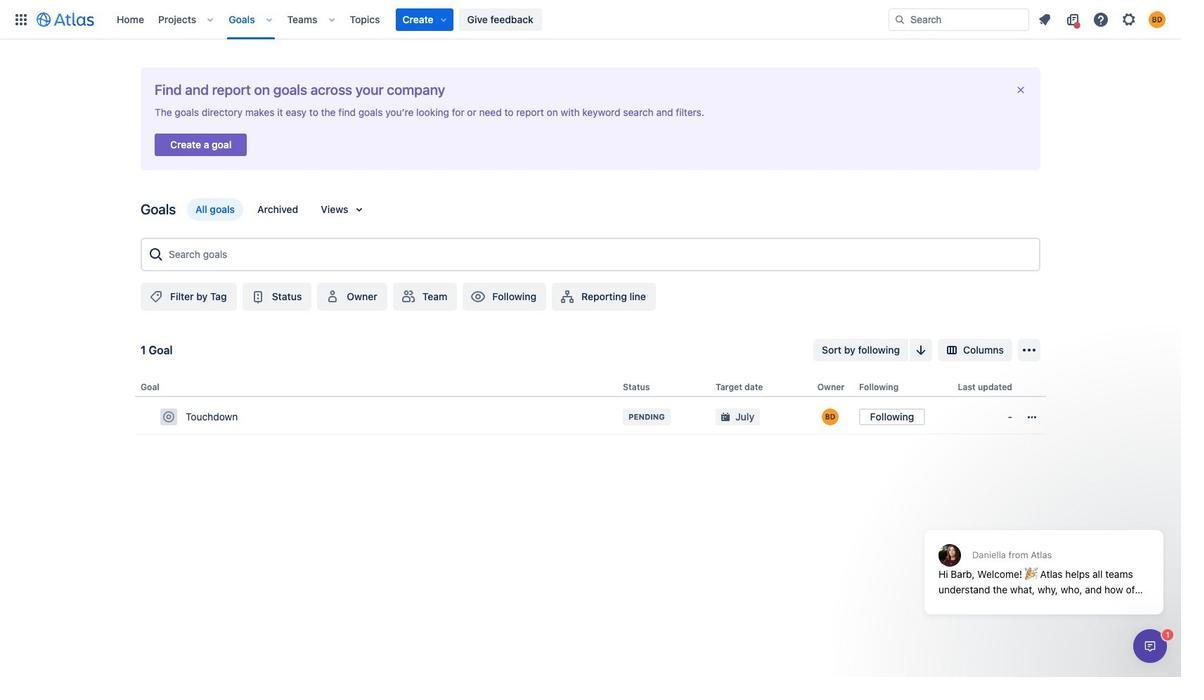 Task type: locate. For each thing, give the bounding box(es) containing it.
switch to... image
[[13, 11, 30, 28]]

search image
[[894, 14, 906, 25]]

label image
[[148, 288, 165, 305]]

search goals image
[[148, 246, 165, 263]]

dialog
[[918, 496, 1171, 625], [1134, 629, 1167, 663]]

help image
[[1093, 11, 1110, 28]]

None search field
[[889, 8, 1029, 31]]

close banner image
[[1015, 84, 1027, 96]]

status image
[[249, 288, 266, 305]]

notifications image
[[1037, 11, 1053, 28]]

Search goals field
[[165, 242, 1034, 267]]

banner
[[0, 0, 1181, 39]]

0 vertical spatial dialog
[[918, 496, 1171, 625]]



Task type: vqa. For each thing, say whether or not it's contained in the screenshot.
'Settings' 'image'
yes



Task type: describe. For each thing, give the bounding box(es) containing it.
touchdown image
[[163, 411, 174, 423]]

1 vertical spatial dialog
[[1134, 629, 1167, 663]]

Search field
[[889, 8, 1029, 31]]

account image
[[1149, 11, 1166, 28]]

following image
[[470, 288, 487, 305]]

reverse sort order image
[[913, 342, 930, 359]]

settings image
[[1121, 11, 1138, 28]]

top element
[[8, 0, 889, 39]]



